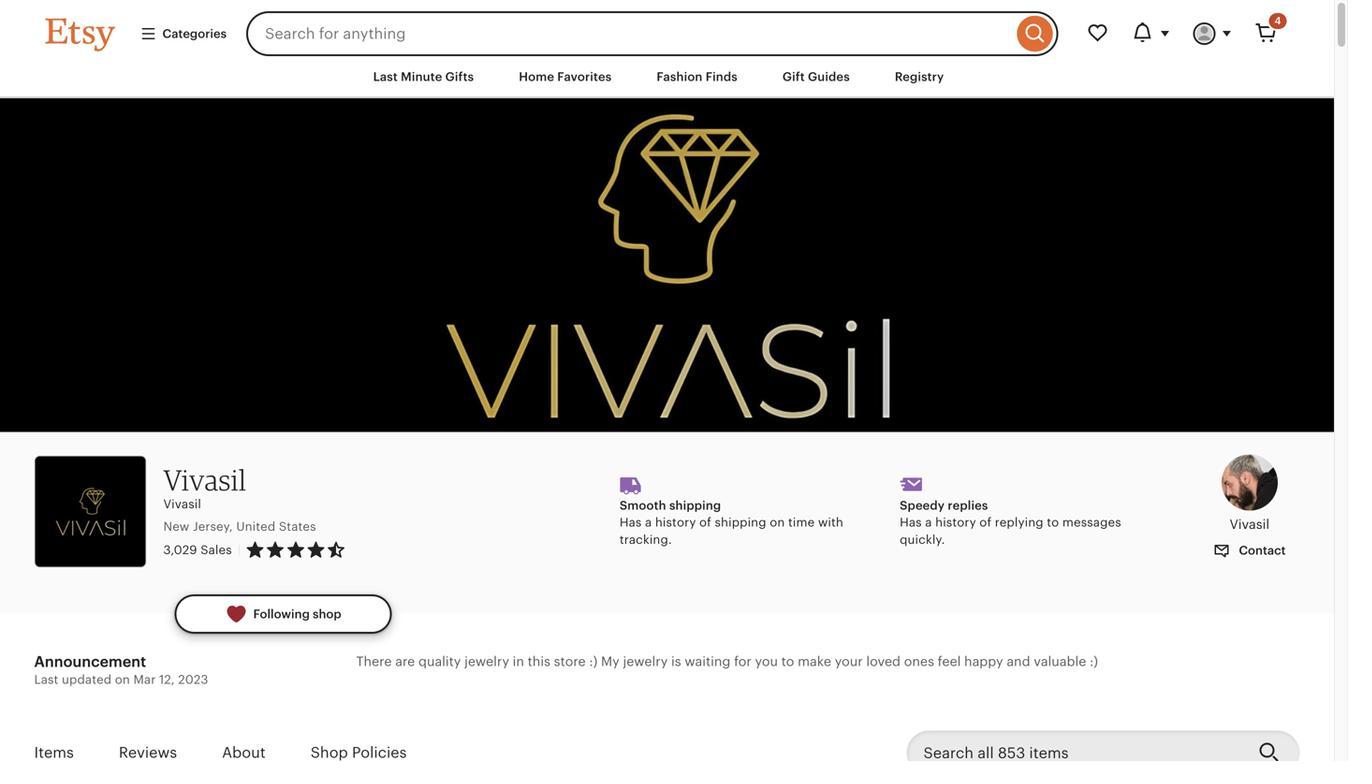 Task type: vqa. For each thing, say whether or not it's contained in the screenshot.
80S
no



Task type: describe. For each thing, give the bounding box(es) containing it.
Search for anything text field
[[246, 11, 1013, 56]]

gift
[[783, 70, 805, 84]]

valuable
[[1034, 654, 1086, 669]]

1 vertical spatial shipping
[[715, 516, 767, 530]]

Search all 853 items text field
[[907, 731, 1244, 761]]

guides
[[808, 70, 850, 84]]

vivasil inside vivasil vivasil
[[163, 497, 201, 511]]

your
[[835, 654, 863, 669]]

messages
[[1063, 516, 1121, 530]]

a for smooth
[[645, 516, 652, 530]]

following shop
[[253, 607, 341, 621]]

vivasil for vivasil
[[1230, 517, 1270, 532]]

updated
[[62, 673, 112, 687]]

feel
[[938, 654, 961, 669]]

categories
[[162, 27, 227, 41]]

fashion
[[657, 70, 703, 84]]

to inside the speedy replies has a history of replying to messages quickly.
[[1047, 516, 1059, 530]]

gift guides link
[[769, 60, 864, 94]]

none search field inside categories banner
[[246, 11, 1059, 56]]

sales
[[201, 543, 232, 557]]

2 :) from the left
[[1090, 654, 1098, 669]]

4
[[1275, 15, 1281, 27]]

tracking.
[[620, 533, 672, 547]]

there are quality jewelry in this store :) my jewelry is waiting for you to make your loved ones feel happy and valuable :)
[[356, 654, 1098, 669]]

on inside the smooth shipping has a history of shipping on time with tracking.
[[770, 516, 785, 530]]

you
[[755, 654, 778, 669]]

is
[[671, 654, 681, 669]]

vivasil image
[[1222, 455, 1278, 511]]

favorites
[[557, 70, 612, 84]]

fashion finds link
[[643, 60, 752, 94]]

mar
[[133, 673, 156, 687]]

are
[[395, 654, 415, 669]]

replying
[[995, 516, 1044, 530]]

3,029 sales |
[[163, 543, 241, 557]]

last minute gifts link
[[359, 60, 488, 94]]

store
[[554, 654, 586, 669]]

history for shipping
[[655, 516, 696, 530]]

loved
[[866, 654, 901, 669]]

gift guides
[[783, 70, 850, 84]]

speedy replies has a history of replying to messages quickly.
[[900, 499, 1121, 547]]

states
[[279, 520, 316, 534]]

categories banner
[[12, 0, 1323, 56]]

time
[[788, 516, 815, 530]]

for
[[734, 654, 752, 669]]

categories button
[[126, 17, 241, 51]]

quality
[[419, 654, 461, 669]]

replies
[[948, 499, 988, 513]]

vivasil link
[[1200, 455, 1300, 534]]

finds
[[706, 70, 738, 84]]

1 vertical spatial to
[[782, 654, 794, 669]]

gifts
[[445, 70, 474, 84]]



Task type: locate. For each thing, give the bounding box(es) containing it.
2 history from the left
[[936, 516, 976, 530]]

new
[[163, 520, 190, 534]]

0 vertical spatial on
[[770, 516, 785, 530]]

my
[[601, 654, 620, 669]]

0 horizontal spatial on
[[115, 673, 130, 687]]

:) right valuable
[[1090, 654, 1098, 669]]

last inside last minute gifts link
[[373, 70, 398, 84]]

history inside the smooth shipping has a history of shipping on time with tracking.
[[655, 516, 696, 530]]

1 history from the left
[[655, 516, 696, 530]]

vivasil up jersey,
[[163, 462, 246, 497]]

registry link
[[881, 60, 958, 94]]

ones
[[904, 654, 934, 669]]

history for replies
[[936, 516, 976, 530]]

a up tracking.
[[645, 516, 652, 530]]

1 horizontal spatial jewelry
[[623, 654, 668, 669]]

of for replying
[[980, 516, 992, 530]]

1 horizontal spatial on
[[770, 516, 785, 530]]

with
[[818, 516, 844, 530]]

home
[[519, 70, 554, 84]]

on
[[770, 516, 785, 530], [115, 673, 130, 687]]

announcement
[[34, 654, 146, 671]]

shop
[[313, 607, 341, 621]]

jewelry left in
[[464, 654, 509, 669]]

vivasil
[[163, 462, 246, 497], [163, 497, 201, 511], [1230, 517, 1270, 532]]

new jersey, united states
[[163, 520, 316, 534]]

last
[[373, 70, 398, 84], [34, 673, 58, 687]]

smooth shipping has a history of shipping on time with tracking.
[[620, 499, 844, 547]]

united
[[236, 520, 276, 534]]

shipping right smooth
[[669, 499, 721, 513]]

0 vertical spatial shipping
[[669, 499, 721, 513]]

waiting
[[685, 654, 731, 669]]

2 of from the left
[[980, 516, 992, 530]]

1 horizontal spatial last
[[373, 70, 398, 84]]

history up tracking.
[[655, 516, 696, 530]]

menu bar containing last minute gifts
[[12, 56, 1323, 98]]

history
[[655, 516, 696, 530], [936, 516, 976, 530]]

1 horizontal spatial history
[[936, 516, 976, 530]]

and
[[1007, 654, 1030, 669]]

quickly.
[[900, 533, 945, 547]]

1 vertical spatial on
[[115, 673, 130, 687]]

a up "quickly."
[[925, 516, 932, 530]]

last inside announcement last updated on mar 12, 2023
[[34, 673, 58, 687]]

vivasil for vivasil vivasil
[[163, 462, 246, 497]]

announcement last updated on mar 12, 2023
[[34, 654, 208, 687]]

has
[[620, 516, 642, 530], [900, 516, 922, 530]]

1 a from the left
[[645, 516, 652, 530]]

of inside the smooth shipping has a history of shipping on time with tracking.
[[699, 516, 712, 530]]

has for has a history of shipping on time with tracking.
[[620, 516, 642, 530]]

on left time
[[770, 516, 785, 530]]

last left minute
[[373, 70, 398, 84]]

4 link
[[1244, 11, 1289, 56]]

1 horizontal spatial to
[[1047, 516, 1059, 530]]

to right you at right
[[782, 654, 794, 669]]

of for shipping
[[699, 516, 712, 530]]

2 has from the left
[[900, 516, 922, 530]]

history inside the speedy replies has a history of replying to messages quickly.
[[936, 516, 976, 530]]

last minute gifts
[[373, 70, 474, 84]]

0 horizontal spatial :)
[[589, 654, 598, 669]]

0 horizontal spatial has
[[620, 516, 642, 530]]

:) left my
[[589, 654, 598, 669]]

0 horizontal spatial last
[[34, 673, 58, 687]]

2 jewelry from the left
[[623, 654, 668, 669]]

1 jewelry from the left
[[464, 654, 509, 669]]

make
[[798, 654, 831, 669]]

there
[[356, 654, 392, 669]]

on inside announcement last updated on mar 12, 2023
[[115, 673, 130, 687]]

jewelry left is
[[623, 654, 668, 669]]

to right replying
[[1047, 516, 1059, 530]]

0 horizontal spatial history
[[655, 516, 696, 530]]

1 :) from the left
[[589, 654, 598, 669]]

of inside the speedy replies has a history of replying to messages quickly.
[[980, 516, 992, 530]]

has down smooth
[[620, 516, 642, 530]]

of
[[699, 516, 712, 530], [980, 516, 992, 530]]

contact
[[1236, 544, 1286, 558]]

12,
[[159, 673, 175, 687]]

1 horizontal spatial has
[[900, 516, 922, 530]]

to
[[1047, 516, 1059, 530], [782, 654, 794, 669]]

0 horizontal spatial a
[[645, 516, 652, 530]]

has for has a history of replying to messages quickly.
[[900, 516, 922, 530]]

has inside the smooth shipping has a history of shipping on time with tracking.
[[620, 516, 642, 530]]

vivasil up new
[[163, 497, 201, 511]]

1 of from the left
[[699, 516, 712, 530]]

0 vertical spatial to
[[1047, 516, 1059, 530]]

a for speedy
[[925, 516, 932, 530]]

registry
[[895, 70, 944, 84]]

3,029
[[163, 543, 197, 557]]

home favorites
[[519, 70, 612, 84]]

1 horizontal spatial :)
[[1090, 654, 1098, 669]]

last left updated
[[34, 673, 58, 687]]

fashion finds
[[657, 70, 738, 84]]

in
[[513, 654, 524, 669]]

shipping
[[669, 499, 721, 513], [715, 516, 767, 530]]

happy
[[964, 654, 1003, 669]]

a
[[645, 516, 652, 530], [925, 516, 932, 530]]

0 horizontal spatial to
[[782, 654, 794, 669]]

shipping left time
[[715, 516, 767, 530]]

contact button
[[1200, 534, 1300, 569]]

1 horizontal spatial a
[[925, 516, 932, 530]]

None search field
[[246, 11, 1059, 56]]

has inside the speedy replies has a history of replying to messages quickly.
[[900, 516, 922, 530]]

home favorites link
[[505, 60, 626, 94]]

2023
[[178, 673, 208, 687]]

has down speedy
[[900, 516, 922, 530]]

this
[[528, 654, 551, 669]]

smooth
[[620, 499, 666, 513]]

history down replies
[[936, 516, 976, 530]]

0 vertical spatial last
[[373, 70, 398, 84]]

jersey,
[[193, 520, 233, 534]]

:)
[[589, 654, 598, 669], [1090, 654, 1098, 669]]

vivasil up contact button
[[1230, 517, 1270, 532]]

1 has from the left
[[620, 516, 642, 530]]

a inside the smooth shipping has a history of shipping on time with tracking.
[[645, 516, 652, 530]]

speedy
[[900, 499, 945, 513]]

following
[[253, 607, 310, 621]]

minute
[[401, 70, 442, 84]]

0 horizontal spatial of
[[699, 516, 712, 530]]

|
[[238, 543, 241, 557]]

0 horizontal spatial jewelry
[[464, 654, 509, 669]]

menu bar
[[12, 56, 1323, 98]]

1 vertical spatial last
[[34, 673, 58, 687]]

vivasil vivasil
[[163, 462, 246, 511]]

1 horizontal spatial of
[[980, 516, 992, 530]]

following shop button
[[175, 595, 392, 634]]

2 a from the left
[[925, 516, 932, 530]]

on left the mar
[[115, 673, 130, 687]]

a inside the speedy replies has a history of replying to messages quickly.
[[925, 516, 932, 530]]

jewelry
[[464, 654, 509, 669], [623, 654, 668, 669]]



